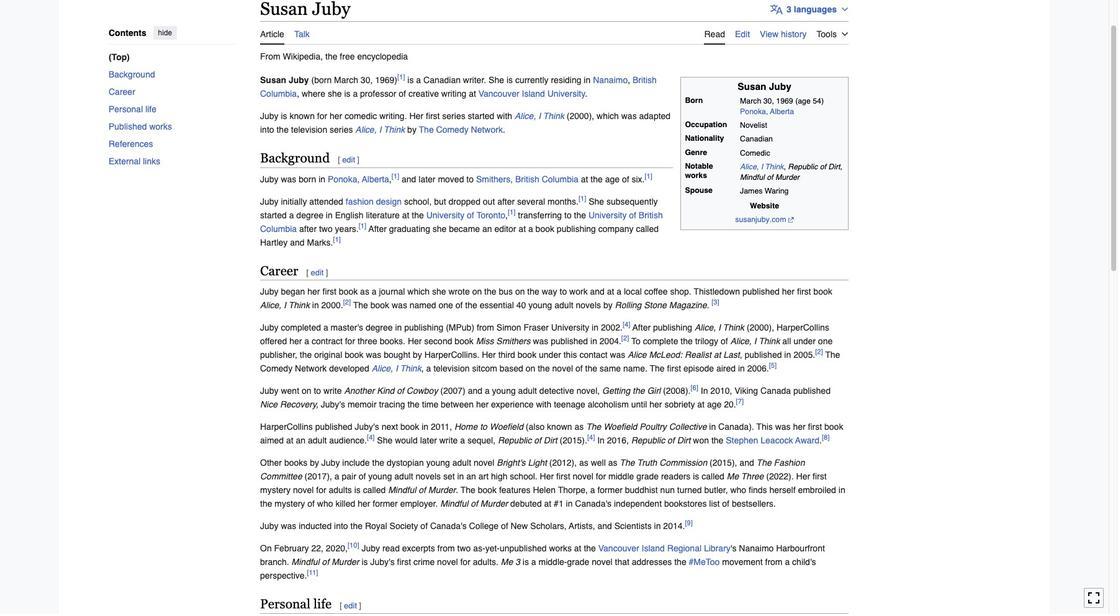 Task type: locate. For each thing, give the bounding box(es) containing it.
british columbia
[[260, 75, 657, 99]]

commission
[[660, 459, 708, 469]]

1 horizontal spatial vancouver
[[599, 544, 640, 554]]

artists,
[[569, 522, 595, 532]]

adult inside 'juby went on to write another kind of cowboy (2007) and a young adult detective novel, getting the girl (2008). [6] in 2010, viking canada published nice recovery, juby's memoir tracing the time between her experience with teenage alcoholism until her sobriety at age 20. [7]'
[[518, 387, 537, 397]]

susan juby element
[[260, 45, 849, 615]]

2 horizontal spatial works
[[685, 171, 708, 180]]

third
[[499, 351, 516, 361]]

comedic
[[345, 111, 377, 121]]

1 vertical spatial after
[[633, 323, 651, 333]]

from inside on february 22, 2020, [10] juby read excerpts from two as-yet-unpublished works at the vancouver island regional library
[[438, 544, 455, 554]]

0 vertical spatial (2000),
[[567, 111, 595, 121]]

alice, inside alice, i think , a television sitcom based on the novel of the same name. the first episode aired in 2006. [5]
[[372, 364, 393, 374]]

0 vertical spatial which
[[597, 111, 619, 121]]

personal up published
[[109, 104, 143, 114]]

mindful for mindful of murder debuted at #1 in canada's independent bookstores list of bestsellers.
[[441, 500, 469, 510]]

woefield
[[490, 423, 524, 433], [604, 423, 638, 433]]

1 horizontal spatial ponoka,
[[741, 107, 769, 116]]

edit link for career
[[311, 268, 324, 277]]

i inside juby began her first book as a journal which she wrote on the bus on the way to work and at a local coffee shop. thistledown published her first book alice, i think in 2000. [2] the book was named one of the essential 40 young adult novels by rolling stone magazine. [3]
[[284, 301, 286, 311]]

1 vertical spatial edit link
[[311, 268, 324, 277]]

0 horizontal spatial after
[[299, 224, 317, 234]]

[ up attended
[[338, 155, 340, 164]]

juby initially attended fashion design school, but dropped out after several months. [1]
[[260, 194, 587, 207]]

[1] down "english"
[[359, 222, 367, 230]]

canada's left college
[[430, 522, 467, 532]]

as left journal
[[360, 287, 370, 297]]

(2000), for which
[[567, 111, 595, 121]]

[ edit ] down marks.
[[307, 268, 328, 277]]

and right (2007)
[[468, 387, 483, 397]]

[ edit ] up fashion
[[338, 155, 360, 164]]

series inside (2000), which was adapted into the television series
[[330, 125, 353, 135]]

[ edit ] for career
[[307, 268, 328, 277]]

0 horizontal spatial background
[[109, 69, 155, 79]]

murder for mindful of murder is juby's first crime novel for adults. me 3 is a middle-grade novel that addresses the #metoo
[[332, 558, 359, 568]]

think inside juby completed a master's degree in publishing (mpub) from simon fraser university in 2002. [4] after publishing alice, i think
[[723, 323, 745, 333]]

2006.
[[748, 364, 770, 374]]

school.
[[510, 472, 538, 482]]

ponoka, for 1969
[[741, 107, 769, 116]]

susan for susan juby (born march 30, 1969) [1] is a canadian writer. she is currently residing in nanaimo ,
[[260, 75, 286, 85]]

her down girl
[[650, 400, 663, 410]]

a inside she subsequently started a degree in english literature at the
[[289, 210, 294, 220]]

's nanaimo harbourfront branch.
[[260, 544, 825, 568]]

0 horizontal spatial network
[[295, 364, 327, 374]]

called down include
[[363, 486, 386, 496]]

television down the harpercollins.
[[434, 364, 470, 374]]

1 vertical spatial known
[[547, 423, 572, 433]]

published inside 'alice mcleod: realist at last , published in 2005. [2]'
[[745, 351, 782, 361]]

age left six.
[[605, 174, 620, 184]]

1 horizontal spatial age
[[707, 400, 722, 410]]

[4] link up the miss smithers was published in 2004. [2] to complete the trilogy of alice, i think
[[623, 321, 631, 330]]

in inside in canada). this was her first book aimed at an adult audience.
[[710, 423, 716, 433]]

at inside juby began her first book as a journal which she wrote on the bus on the way to work and at a local coffee shop. thistledown published her first book alice, i think in 2000. [2] the book was named one of the essential 40 young adult novels by rolling stone magazine. [3]
[[607, 287, 615, 297]]

grade down truth
[[637, 472, 659, 482]]

young up set
[[427, 459, 450, 469]]

juby up where
[[289, 75, 309, 85]]

march inside march 30, 1969 (age 54) ponoka, alberta
[[741, 97, 762, 105]]

young inside juby began her first book as a journal which she wrote on the bus on the way to work and at a local coffee shop. thistledown published her first book alice, i think in 2000. [2] the book was named one of the essential 40 young adult novels by rolling stone magazine. [3]
[[529, 301, 552, 311]]

from for (mpub)
[[477, 323, 494, 333]]

life inside susan juby element
[[314, 598, 332, 613]]

0 horizontal spatial two
[[319, 224, 333, 234]]

0 horizontal spatial [2]
[[343, 299, 351, 307]]

university inside juby completed a master's degree in publishing (mpub) from simon fraser university in 2002. [4] after publishing alice, i think
[[551, 323, 590, 333]]

wrote
[[449, 287, 470, 297]]

smithers, british columbia link
[[476, 174, 579, 184]]

1 vertical spatial [2] link
[[622, 335, 629, 343]]

started up the comedy network link
[[468, 111, 495, 121]]

in inside 'juby went on to write another kind of cowboy (2007) and a young adult detective novel, getting the girl (2008). [6] in 2010, viking canada published nice recovery, juby's memoir tracing the time between her experience with teenage alcoholism until her sobriety at age 20. [7]'
[[701, 387, 708, 397]]

british
[[633, 75, 657, 85], [516, 174, 540, 184], [639, 210, 663, 220]]

1 vertical spatial mystery
[[275, 500, 305, 510]]

the inside alice, i think , a television sitcom based on the novel of the same name. the first episode aired in 2006. [5]
[[650, 364, 665, 374]]

nanaimo link
[[593, 75, 628, 85]]

1 vertical spatial columbia
[[542, 174, 579, 184]]

in canada). this was her first book aimed at an adult audience.
[[260, 423, 844, 446]]

1 vertical spatial two
[[458, 544, 471, 554]]

other
[[260, 459, 282, 469]]

1 vertical spatial with
[[536, 400, 552, 410]]

1 vertical spatial she
[[433, 224, 447, 234]]

susan for susan juby
[[738, 82, 767, 93]]

1 horizontal spatial with
[[536, 400, 552, 410]]

1 horizontal spatial she
[[489, 75, 504, 85]]

[ edit ] for background
[[338, 155, 360, 164]]

master's
[[331, 323, 363, 333]]

i inside juby completed a master's degree in publishing (mpub) from simon fraser university in 2002. [4] after publishing alice, i think
[[719, 323, 721, 333]]

(2017), a pair of young adult novels set in an art high school. her first novel for middle grade readers is called me three
[[302, 472, 764, 482]]

british up several
[[516, 174, 540, 184]]

ponoka, inside juby was born in ponoka, alberta , [1] and later moved to smithers, british columbia at the age of six. [1]
[[328, 174, 360, 184]]

me down on february 22, 2020, [10] juby read excerpts from two as-yet-unpublished works at the vancouver island regional library at the bottom of page
[[501, 558, 513, 568]]

mindful up [11] link
[[292, 558, 320, 568]]

a down completed
[[305, 337, 309, 347]]

edit down marks.
[[311, 268, 324, 277]]

1 horizontal spatial [2] link
[[622, 335, 629, 343]]

known
[[290, 111, 315, 121], [547, 423, 572, 433]]

1 vertical spatial canada's
[[430, 522, 467, 532]]

one inside juby began her first book as a journal which she wrote on the bus on the way to work and at a local coffee shop. thistledown published her first book alice, i think in 2000. [2] the book was named one of the essential 40 young adult novels by rolling stone magazine. [3]
[[439, 301, 453, 311]]

a down the home
[[460, 436, 465, 446]]

movement from a child's perspective.
[[260, 558, 817, 582]]

columbia up hartley
[[260, 224, 297, 234]]

0 horizontal spatial degree
[[297, 210, 324, 220]]

the comedy network developed
[[260, 351, 841, 374]]

a right thorpe,
[[591, 486, 595, 496]]

1 vertical spatial british
[[516, 174, 540, 184]]

at inside juby was born in ponoka, alberta , [1] and later moved to smithers, british columbia at the age of six. [1]
[[581, 174, 589, 184]]

novel left that
[[592, 558, 613, 568]]

thorpe,
[[558, 486, 588, 496]]

child's
[[793, 558, 817, 568]]

i down began
[[284, 301, 286, 311]]

1 vertical spatial edit
[[311, 268, 324, 277]]

publishing up the complete on the bottom right
[[653, 323, 693, 333]]

ponoka, up novelist
[[741, 107, 769, 116]]

bookstores
[[665, 500, 707, 510]]

(2000), for harpercollins
[[747, 323, 775, 333]]

1 vertical spatial canadian
[[741, 135, 773, 144]]

2 horizontal spatial [2] link
[[816, 348, 823, 357]]

by inside juby began her first book as a journal which she wrote on the bus on the way to work and at a local coffee shop. thistledown published her first book alice, i think in 2000. [2] the book was named one of the essential 40 young adult novels by rolling stone magazine. [3]
[[604, 301, 613, 311]]

2 vertical spatial edit
[[344, 602, 357, 611]]

edit for career
[[311, 268, 324, 277]]

vancouver inside on february 22, 2020, [10] juby read excerpts from two as-yet-unpublished works at the vancouver island regional library
[[599, 544, 640, 554]]

published up audience. at the bottom of the page
[[315, 423, 353, 433]]

0 vertical spatial march
[[334, 75, 358, 85]]

was inside juby was inducted into the royal society of canada's college of new scholars, artists, and scientists in 2014. [9]
[[281, 522, 297, 532]]

juby's down read
[[370, 558, 395, 568]]

[ for personal life
[[340, 602, 342, 611]]

was left adapted on the top right of the page
[[622, 111, 637, 121]]

offered
[[260, 337, 287, 347]]

her down fashion
[[797, 472, 811, 482]]

a up "creative"
[[416, 75, 421, 85]]

1 horizontal spatial island
[[642, 544, 665, 554]]

island up addresses
[[642, 544, 665, 554]]

links
[[143, 156, 160, 166]]

mindful for mindful of murder
[[388, 486, 416, 496]]

at right editor
[[519, 224, 526, 234]]

television inside (2000), which was adapted into the television series
[[291, 125, 327, 135]]

alice, i think link down bought
[[372, 364, 422, 374]]

, inside university of toronto , [1] transferring to the
[[506, 210, 508, 220]]

1 vertical spatial former
[[373, 500, 398, 510]]

memoir
[[348, 400, 377, 410]]

1 horizontal spatial career
[[260, 264, 299, 279]]

think up last
[[723, 323, 745, 333]]

1 vertical spatial career
[[260, 264, 299, 279]]

[6] link
[[691, 384, 699, 393]]

she inside juby began her first book as a journal which she wrote on the bus on the way to work and at a local coffee shop. thistledown published her first book alice, i think in 2000. [2] the book was named one of the essential 40 young adult novels by rolling stone magazine. [3]
[[432, 287, 446, 297]]

1 horizontal spatial background
[[260, 151, 330, 166]]

2 horizontal spatial republic
[[788, 163, 818, 171]]

called down subsequently
[[636, 224, 659, 234]]

until
[[632, 400, 648, 410]]

columbia inside british columbia
[[260, 89, 297, 99]]

0 vertical spatial degree
[[297, 210, 324, 220]]

(2000), inside (2000), which was adapted into the television series
[[567, 111, 595, 121]]

in inside she subsequently started a degree in english literature at the
[[326, 210, 333, 220]]

as
[[360, 287, 370, 297], [575, 423, 584, 433], [580, 459, 589, 469], [609, 459, 618, 469]]

. inside [4] she would later write a sequel, republic of dirt (2015). [4] in 2016, republic of dirt won the stephen leacock award . [8]
[[820, 436, 822, 446]]

susan inside susan juby (born march 30, 1969) [1] is a canadian writer. she is currently residing in nanaimo ,
[[260, 75, 286, 85]]

in right set
[[458, 472, 464, 482]]

she left became
[[433, 224, 447, 234]]

born
[[685, 96, 703, 105]]

murder
[[776, 173, 800, 182], [428, 486, 456, 496], [481, 500, 508, 510], [332, 558, 359, 568]]

was down journal
[[392, 301, 407, 311]]

languages
[[794, 4, 837, 14]]

well
[[591, 459, 606, 469]]

1 horizontal spatial [2]
[[622, 335, 629, 343]]

after graduating she became an editor at a book publishing company called hartley and marks.
[[260, 224, 659, 248]]

[4] she would later write a sequel, republic of dirt (2015). [4] in 2016, republic of dirt won the stephen leacock award . [8]
[[367, 434, 830, 446]]

scientists
[[615, 522, 652, 532]]

works for notable works
[[685, 171, 708, 180]]

2 vertical spatial edit link
[[344, 602, 357, 611]]

1 vertical spatial ponoka, alberta link
[[328, 174, 389, 184]]

works inside published works link
[[149, 121, 172, 131]]

1 horizontal spatial from
[[477, 323, 494, 333]]

[3]
[[712, 299, 720, 307]]

was down fraser
[[533, 337, 549, 347]]

series up the comedy network link
[[442, 111, 466, 121]]

a inside susan juby (born march 30, 1969) [1] is a canadian writer. she is currently residing in nanaimo ,
[[416, 75, 421, 85]]

3 languages
[[787, 4, 837, 14]]

canadian inside susan juby (born march 30, 1969) [1] is a canadian writer. she is currently residing in nanaimo ,
[[424, 75, 461, 85]]

1 horizontal spatial write
[[440, 436, 458, 446]]

career
[[109, 87, 135, 97], [260, 264, 299, 279]]

1 vertical spatial [2]
[[622, 335, 629, 343]]

which inside juby began her first book as a journal which she wrote on the bus on the way to work and at a local coffee shop. thistledown published her first book alice, i think in 2000. [2] the book was named one of the essential 40 young adult novels by rolling stone magazine. [3]
[[408, 287, 430, 297]]

2 vertical spatial [2]
[[816, 348, 823, 357]]

0 horizontal spatial canadian
[[424, 75, 461, 85]]

talk link
[[294, 22, 310, 43]]

published inside the miss smithers was published in 2004. [2] to complete the trilogy of alice, i think
[[551, 337, 588, 347]]

] for career
[[326, 268, 328, 277]]

writing.
[[380, 111, 407, 121]]

(2000), inside (2000), harpercollins offered her a contract for three books. her second book
[[747, 323, 775, 333]]

0 vertical spatial columbia
[[260, 89, 297, 99]]

her right books. at the bottom of page
[[408, 337, 422, 347]]

occupation
[[685, 121, 728, 129]]

1 horizontal spatial called
[[636, 224, 659, 234]]

personal life down perspective.
[[260, 598, 332, 613]]

a inside . the book features helen thorpe, a former buddhist nun turned butler, who finds herself embroiled in the mystery of who killed her former employer.
[[591, 486, 595, 496]]

series down comedic
[[330, 125, 353, 135]]

1 vertical spatial who
[[317, 500, 333, 510]]

1 horizontal spatial susan
[[738, 82, 767, 93]]

she right "writer."
[[489, 75, 504, 85]]

was inside in canada). this was her first book aimed at an adult audience.
[[776, 423, 791, 433]]

at up graduating
[[402, 210, 410, 220]]

novels down the work
[[576, 301, 601, 311]]

based
[[500, 364, 524, 374]]

design
[[376, 197, 402, 207]]

background up born
[[260, 151, 330, 166]]

her inside in canada). this was her first book aimed at an adult audience.
[[794, 423, 806, 433]]

#1
[[554, 500, 564, 510]]

[ for career
[[307, 268, 309, 277]]

0 horizontal spatial write
[[324, 387, 342, 397]]

think left all
[[759, 337, 780, 347]]

march 30, 1969 (age 54) ponoka, alberta
[[741, 97, 824, 116]]

references
[[109, 139, 153, 149]]

1 vertical spatial [
[[307, 268, 309, 277]]

0 vertical spatial with
[[497, 111, 513, 121]]

and inside juby was inducted into the royal society of canada's college of new scholars, artists, and scientists in 2014. [9]
[[598, 522, 612, 532]]

book inside after graduating she became an editor at a book publishing company called hartley and marks.
[[536, 224, 555, 234]]

in up contact
[[591, 337, 598, 347]]

0 horizontal spatial island
[[522, 89, 545, 99]]

an
[[483, 224, 492, 234], [296, 436, 306, 446], [467, 472, 476, 482]]

2 woefield from the left
[[604, 423, 638, 433]]

0 horizontal spatial personal life
[[109, 104, 157, 114]]

complete
[[643, 337, 679, 347]]

1 vertical spatial network
[[295, 364, 327, 374]]

stephen
[[726, 436, 759, 446]]

by left rolling
[[604, 301, 613, 311]]

view history link
[[760, 22, 807, 43]]

juby inside juby initially attended fashion design school, but dropped out after several months. [1]
[[260, 197, 279, 207]]

a up "contract" at the left
[[324, 323, 328, 333]]

0 vertical spatial series
[[442, 111, 466, 121]]

1 vertical spatial 3
[[516, 558, 521, 568]]

2 vertical spatial works
[[549, 544, 572, 554]]

as up (2015).
[[575, 423, 584, 433]]

unpublished
[[500, 544, 547, 554]]

after inside juby initially attended fashion design school, but dropped out after several months. [1]
[[498, 197, 515, 207]]

1 horizontal spatial personal life
[[260, 598, 332, 613]]

think inside alice, i think , a television sitcom based on the novel of the same name. the first episode aired in 2006. [5]
[[400, 364, 422, 374]]

0 horizontal spatial television
[[291, 125, 327, 135]]

and up school,
[[402, 174, 416, 184]]

2 horizontal spatial dirt
[[829, 163, 841, 171]]

called up butler,
[[702, 472, 725, 482]]

1 horizontal spatial into
[[334, 522, 348, 532]]

book inside . the book features helen thorpe, a former buddhist nun turned butler, who finds herself embroiled in the mystery of who killed her former employer.
[[478, 486, 497, 496]]

two inside on february 22, 2020, [10] juby read excerpts from two as-yet-unpublished works at the vancouver island regional library
[[458, 544, 471, 554]]

susan down from
[[260, 75, 286, 85]]

write inside [4] she would later write a sequel, republic of dirt (2015). [4] in 2016, republic of dirt won the stephen leacock award . [8]
[[440, 436, 458, 446]]

background inside background link
[[109, 69, 155, 79]]

in right embroiled
[[839, 486, 846, 496]]

0 horizontal spatial march
[[334, 75, 358, 85]]

and inside juby was born in ponoka, alberta , [1] and later moved to smithers, british columbia at the age of six. [1]
[[402, 174, 416, 184]]

alice, inside juby completed a master's degree in publishing (mpub) from simon fraser university in 2002. [4] after publishing alice, i think
[[695, 323, 716, 333]]

1 horizontal spatial works
[[549, 544, 572, 554]]

in right born
[[319, 174, 326, 184]]

1 horizontal spatial after
[[633, 323, 651, 333]]

murder for mindful of murder debuted at #1 in canada's independent bookstores list of bestsellers.
[[481, 500, 508, 510]]

0 horizontal spatial nanaimo
[[593, 75, 628, 85]]

would
[[395, 436, 418, 446]]

1 horizontal spatial after
[[498, 197, 515, 207]]

comedy
[[436, 125, 469, 135], [260, 364, 293, 374]]

harbourfront
[[777, 544, 825, 554]]

0 vertical spatial two
[[319, 224, 333, 234]]

alberta for (age 54)
[[771, 107, 795, 116]]

british right nanaimo link
[[633, 75, 657, 85]]

between
[[441, 400, 474, 410]]

british inside juby was born in ponoka, alberta , [1] and later moved to smithers, british columbia at the age of six. [1]
[[516, 174, 540, 184]]

in right aired
[[739, 364, 745, 374]]

the inside (2000), which was adapted into the television series
[[277, 125, 289, 135]]

novels up mindful of murder
[[416, 472, 441, 482]]

3 down 'unpublished'
[[516, 558, 521, 568]]

in down all
[[785, 351, 792, 361]]

one
[[439, 301, 453, 311], [819, 337, 833, 347]]

[ down '2020,'
[[340, 602, 342, 611]]

edit link
[[342, 155, 355, 164], [311, 268, 324, 277], [344, 602, 357, 611]]

in right [6]
[[701, 387, 708, 397]]

[8] link
[[822, 434, 830, 443]]

by down juby is known for her comedic writing. her first series started with alice, i think
[[408, 125, 417, 135]]

middle
[[609, 472, 634, 482]]

after up university of toronto , [1] transferring to the
[[498, 197, 515, 207]]

on up the recovery, at the left bottom of the page
[[302, 387, 312, 397]]

[ down marks.
[[307, 268, 309, 277]]

and inside after graduating she became an editor at a book publishing company called hartley and marks.
[[290, 238, 305, 248]]

at inside she subsequently started a degree in english literature at the
[[402, 210, 410, 220]]

i up the 2006.
[[754, 337, 757, 347]]

1 vertical spatial after
[[299, 224, 317, 234]]

who
[[731, 486, 747, 496], [317, 500, 333, 510]]

of inside juby began her first book as a journal which she wrote on the bus on the way to work and at a local coffee shop. thistledown published her first book alice, i think in 2000. [2] the book was named one of the essential 40 young adult novels by rolling stone magazine. [3]
[[456, 301, 463, 311]]

republic up bright's
[[498, 436, 532, 446]]

2 vertical spatial from
[[766, 558, 783, 568]]

1 horizontal spatial two
[[458, 544, 471, 554]]

known down where
[[290, 111, 315, 121]]

movement
[[723, 558, 763, 568]]

alice, i think , a television sitcom based on the novel of the same name. the first episode aired in 2006. [5]
[[372, 362, 777, 374]]

1 vertical spatial in
[[598, 436, 605, 446]]

write inside 'juby went on to write another kind of cowboy (2007) and a young adult detective novel, getting the girl (2008). [6] in 2010, viking canada published nice recovery, juby's memoir tracing the time between her experience with teenage alcoholism until her sobriety at age 20. [7]'
[[324, 387, 342, 397]]

writer.
[[463, 75, 487, 85]]

from right excerpts
[[438, 544, 455, 554]]

0 vertical spatial [2]
[[343, 299, 351, 307]]

novels
[[576, 301, 601, 311], [416, 472, 441, 482]]

young inside 'juby went on to write another kind of cowboy (2007) and a young adult detective novel, getting the girl (2008). [6] in 2010, viking canada published nice recovery, juby's memoir tracing the time between her experience with teenage alcoholism until her sobriety at age 20. [7]'
[[492, 387, 516, 397]]

television inside alice, i think , a television sitcom based on the novel of the same name. the first episode aired in 2006. [5]
[[434, 364, 470, 374]]

1 horizontal spatial 30,
[[764, 97, 775, 105]]

2 vertical spatial [
[[340, 602, 342, 611]]

view
[[760, 29, 779, 39]]

1 horizontal spatial 3
[[787, 4, 792, 14]]

1 horizontal spatial nanaimo
[[739, 544, 774, 554]]

in inside [4] she would later write a sequel, republic of dirt (2015). [4] in 2016, republic of dirt won the stephen leacock award . [8]
[[598, 436, 605, 446]]

on
[[472, 287, 482, 297], [516, 287, 525, 297], [526, 364, 536, 374], [302, 387, 312, 397]]

bus
[[499, 287, 513, 297]]

alice, i think link
[[515, 111, 565, 121], [356, 125, 405, 135], [741, 163, 784, 171], [372, 364, 422, 374]]

1 horizontal spatial television
[[434, 364, 470, 374]]

grade
[[637, 472, 659, 482], [567, 558, 590, 568]]

1 vertical spatial she
[[589, 197, 605, 207]]

[1] up editor
[[508, 208, 516, 217]]

nanaimo inside susan juby (born march 30, 1969) [1] is a canadian writer. she is currently residing in nanaimo ,
[[593, 75, 628, 85]]

comedy down publisher,
[[260, 364, 293, 374]]

two inside after two years. [1]
[[319, 224, 333, 234]]

career inside susan juby element
[[260, 264, 299, 279]]

2 horizontal spatial publishing
[[653, 323, 693, 333]]

0 vertical spatial juby's
[[321, 400, 345, 410]]

1 horizontal spatial network
[[471, 125, 503, 135]]

to right 'moved'
[[467, 174, 474, 184]]

which up named
[[408, 287, 430, 297]]

[1] link up the design
[[392, 172, 400, 181]]

alice, inside juby began her first book as a journal which she wrote on the bus on the way to work and at a local coffee shop. thistledown published her first book alice, i think in 2000. [2] the book was named one of the essential 40 young adult novels by rolling stone magazine. [3]
[[260, 301, 282, 311]]

fashion
[[774, 459, 805, 469]]

murder inside the alice, i think , republic of dirt , mindful of murder
[[776, 173, 800, 182]]

two up marks.
[[319, 224, 333, 234]]

0 vertical spatial life
[[145, 104, 157, 114]]

mindful down set
[[441, 500, 469, 510]]

a up cowboy
[[426, 364, 431, 374]]

[4] up well
[[588, 434, 595, 443]]

1 horizontal spatial which
[[597, 111, 619, 121]]

1 horizontal spatial one
[[819, 337, 833, 347]]

mystery inside (2022). her first mystery novel for adults is called
[[260, 486, 291, 496]]

personal life
[[109, 104, 157, 114], [260, 598, 332, 613]]

alberta inside march 30, 1969 (age 54) ponoka, alberta
[[771, 107, 795, 116]]

an inside in canada). this was her first book aimed at an adult audience.
[[296, 436, 306, 446]]

alice, i think link down writing.
[[356, 125, 405, 135]]

an for in
[[296, 436, 306, 446]]

poultry
[[640, 423, 667, 433]]

0 vertical spatial age
[[605, 174, 620, 184]]

i up trilogy
[[719, 323, 721, 333]]

works for published works
[[149, 121, 172, 131]]

march
[[334, 75, 358, 85], [741, 97, 762, 105]]

in inside the miss smithers was published in 2004. [2] to complete the trilogy of alice, i think
[[591, 337, 598, 347]]

personal inside susan juby element
[[260, 598, 311, 613]]

2 horizontal spatial she
[[589, 197, 605, 207]]

she down (born
[[328, 89, 342, 99]]

[ for background
[[338, 155, 340, 164]]

publishing inside after graduating she became an editor at a book publishing company called hartley and marks.
[[557, 224, 596, 234]]

notable works
[[685, 162, 714, 180]]

published works
[[109, 121, 172, 131]]

1 horizontal spatial an
[[467, 472, 476, 482]]

external links link
[[109, 152, 235, 170]]

set
[[443, 472, 455, 482]]

0 horizontal spatial life
[[145, 104, 157, 114]]

ponoka, for born
[[328, 174, 360, 184]]

[4] link
[[623, 321, 631, 330], [367, 434, 375, 443], [588, 434, 595, 443]]

think inside the alice, i think , republic of dirt , mindful of murder
[[766, 163, 784, 171]]

young
[[529, 301, 552, 311], [492, 387, 516, 397], [427, 459, 450, 469], [369, 472, 392, 482]]

in inside . the book features helen thorpe, a former buddhist nun turned butler, who finds herself embroiled in the mystery of who killed her former employer.
[[839, 486, 846, 496]]

personal life up published
[[109, 104, 157, 114]]

write for later
[[440, 436, 458, 446]]

canada
[[761, 387, 791, 397]]

as-
[[473, 544, 486, 554]]

[1] inside after two years. [1]
[[359, 222, 367, 230]]

at inside on february 22, 2020, [10] juby read excerpts from two as-yet-unpublished works at the vancouver island regional library
[[574, 544, 582, 554]]

juby up nice
[[260, 387, 279, 397]]

1 horizontal spatial harpercollins
[[777, 323, 830, 333]]

1 vertical spatial called
[[702, 472, 725, 482]]

mindful of murder debuted at #1 in canada's independent bookstores list of bestsellers.
[[441, 500, 776, 510]]

ponoka, alberta link
[[741, 107, 795, 116], [328, 174, 389, 184]]

in inside alice, i think , a television sitcom based on the novel of the same name. the first episode aired in 2006. [5]
[[739, 364, 745, 374]]

canada).
[[719, 423, 755, 433]]

degree down initially
[[297, 210, 324, 220]]

helen
[[533, 486, 556, 496]]

contents
[[109, 28, 146, 38]]



Task type: vqa. For each thing, say whether or not it's contained in the screenshot.
the and in the interested in contributing. It covers all the basics, and each tutorial takes only a few minutes, so you can become a proficient
no



Task type: describe. For each thing, give the bounding box(es) containing it.
on inside 'juby went on to write another kind of cowboy (2007) and a young adult detective novel, getting the girl (2008). [6] in 2010, viking canada published nice recovery, juby's memoir tracing the time between her experience with teenage alcoholism until her sobriety at age 20. [7]'
[[302, 387, 312, 397]]

1 horizontal spatial ponoka, alberta link
[[741, 107, 795, 116]]

alberta for in
[[362, 174, 389, 184]]

initially
[[281, 197, 307, 207]]

british inside university of british columbia
[[639, 210, 663, 220]]

was inside juby began her first book as a journal which she wrote on the bus on the way to work and at a local coffee shop. thistledown published her first book alice, i think in 2000. [2] the book was named one of the essential 40 young adult novels by rolling stone magazine. [3]
[[392, 301, 407, 311]]

1 horizontal spatial known
[[547, 423, 572, 433]]

mindful of murder
[[388, 486, 456, 496]]

in inside juby began her first book as a journal which she wrote on the bus on the way to work and at a local coffee shop. thistledown published her first book alice, i think in 2000. [2] the book was named one of the essential 40 young adult novels by rolling stone magazine. [3]
[[312, 301, 319, 311]]

2000.
[[322, 301, 343, 311]]

her left comedic
[[330, 111, 342, 121]]

edit link for personal life
[[344, 602, 357, 611]]

a left pair
[[335, 472, 340, 482]]

degree for a
[[297, 210, 324, 220]]

at inside 'alice mcleod: realist at last , published in 2005. [2]'
[[714, 351, 721, 361]]

all under one publisher, the original book was bought by harpercollins. her third book under this contact was
[[260, 337, 833, 361]]

in left 2002.
[[592, 323, 599, 333]]

0 vertical spatial known
[[290, 111, 315, 121]]

new
[[511, 522, 528, 532]]

on up 40 at the left of page
[[516, 287, 525, 297]]

regional
[[668, 544, 702, 554]]

library
[[704, 544, 731, 554]]

1969
[[777, 97, 794, 105]]

1 horizontal spatial started
[[468, 111, 495, 121]]

list
[[710, 500, 720, 510]]

fashion design link
[[346, 197, 402, 207]]

adult up set
[[453, 459, 472, 469]]

juby up (2017),
[[322, 459, 340, 469]]

another
[[344, 387, 375, 397]]

a inside 'juby went on to write another kind of cowboy (2007) and a young adult detective novel, getting the girl (2008). [6] in 2010, viking canada published nice recovery, juby's memoir tracing the time between her experience with teenage alcoholism until her sobriety at age 20. [7]'
[[485, 387, 490, 397]]

career link
[[109, 83, 235, 100]]

i down vancouver island university link
[[539, 111, 541, 121]]

1 woefield from the left
[[490, 423, 524, 433]]

hartley
[[260, 238, 288, 248]]

in right #1
[[566, 500, 573, 510]]

1 vertical spatial harpercollins
[[260, 423, 313, 433]]

think down vancouver island university link
[[543, 111, 565, 121]]

write for to
[[324, 387, 342, 397]]

professor
[[360, 89, 397, 99]]

1 horizontal spatial canada's
[[575, 500, 612, 510]]

personal life inside susan juby element
[[260, 598, 332, 613]]

1 horizontal spatial grade
[[637, 472, 659, 482]]

graduating
[[389, 224, 430, 234]]

was inside the miss smithers was published in 2004. [2] to complete the trilogy of alice, i think
[[533, 337, 549, 347]]

think down writing.
[[384, 125, 405, 135]]

[4] inside juby completed a master's degree in publishing (mpub) from simon fraser university in 2002. [4] after publishing alice, i think
[[623, 321, 631, 330]]

0 vertical spatial comedy
[[436, 125, 469, 135]]

she inside she subsequently started a degree in english literature at the
[[589, 197, 605, 207]]

comedy inside the comedy network developed
[[260, 364, 293, 374]]

the down juby is known for her comedic writing. her first series started with alice, i think
[[419, 125, 434, 135]]

[1] up subsequently
[[645, 172, 653, 181]]

march inside susan juby (born march 30, 1969) [1] is a canadian writer. she is currently residing in nanaimo ,
[[334, 75, 358, 85]]

her up harpercollins published juby's next book in 2011, home to woefield (also known as the woefield poultry collective
[[476, 400, 489, 410]]

i inside the miss smithers was published in 2004. [2] to complete the trilogy of alice, i think
[[754, 337, 757, 347]]

0 horizontal spatial dirt
[[544, 436, 558, 446]]

published inside 'juby went on to write another kind of cowboy (2007) and a young adult detective novel, getting the girl (2008). [6] in 2010, viking canada published nice recovery, juby's memoir tracing the time between her experience with teenage alcoholism until her sobriety at age 20. [7]'
[[794, 387, 831, 397]]

published works link
[[109, 118, 235, 135]]

university of toronto link
[[427, 210, 506, 220]]

from for excerpts
[[438, 544, 455, 554]]

contact
[[580, 351, 608, 361]]

novel,
[[577, 387, 600, 397]]

[5] link
[[770, 362, 777, 371]]

external links
[[109, 156, 160, 166]]

for inside (2000), harpercollins offered her a contract for three books. her second book
[[345, 337, 355, 347]]

by up (2017),
[[310, 459, 319, 469]]

adults.
[[473, 558, 499, 568]]

30, inside march 30, 1969 (age 54) ponoka, alberta
[[764, 97, 775, 105]]

after inside juby completed a master's degree in publishing (mpub) from simon fraser university in 2002. [4] after publishing alice, i think
[[633, 323, 651, 333]]

in up books. at the bottom of page
[[395, 323, 402, 333]]

currently
[[516, 75, 549, 85]]

0 vertical spatial me
[[727, 472, 739, 482]]

her inside . the book features helen thorpe, a former buddhist nun turned butler, who finds herself embroiled in the mystery of who killed her former employer.
[[358, 500, 370, 510]]

alice
[[628, 351, 647, 361]]

later inside juby was born in ponoka, alberta , [1] and later moved to smithers, british columbia at the age of six. [1]
[[419, 174, 436, 184]]

[1] link down encyclopedia
[[398, 73, 405, 81]]

dirt inside the alice, i think , republic of dirt , mindful of murder
[[829, 163, 841, 171]]

juby up 1969
[[770, 82, 792, 93]]

to inside university of toronto , [1] transferring to the
[[565, 210, 572, 220]]

first inside in canada). this was her first book aimed at an adult audience.
[[809, 423, 823, 433]]

next
[[382, 423, 398, 433]]

0 horizontal spatial former
[[373, 500, 398, 510]]

canada's inside juby was inducted into the royal society of canada's college of new scholars, artists, and scientists in 2014. [9]
[[430, 522, 467, 532]]

vancouver island university link
[[479, 89, 586, 99]]

smithers
[[497, 337, 531, 347]]

2016,
[[607, 436, 629, 446]]

[3] link
[[712, 299, 720, 307]]

fullscreen image
[[1088, 593, 1101, 605]]

the up [4] she would later write a sequel, republic of dirt (2015). [4] in 2016, republic of dirt won the stephen leacock award . [8]
[[586, 423, 601, 433]]

2 horizontal spatial [4] link
[[623, 321, 631, 330]]

[1] up the design
[[392, 172, 400, 181]]

talk
[[294, 29, 310, 39]]

the inside the fashion committee
[[757, 459, 772, 469]]

by inside all under one publisher, the original book was bought by harpercollins. her third book under this contact was
[[413, 351, 422, 361]]

edit link
[[735, 22, 750, 43]]

0 horizontal spatial publishing
[[405, 323, 444, 333]]

for inside (2022). her first mystery novel for adults is called
[[316, 486, 326, 496]]

0 vertical spatial 3
[[787, 4, 792, 14]]

] for personal life
[[359, 602, 361, 611]]

james waring
[[741, 187, 789, 196]]

1 horizontal spatial under
[[794, 337, 816, 347]]

#metoo link
[[689, 558, 720, 568]]

columbia inside juby was born in ponoka, alberta , [1] and later moved to smithers, british columbia at the age of six. [1]
[[542, 174, 579, 184]]

fraser
[[524, 323, 549, 333]]

after two years. [1]
[[297, 222, 367, 234]]

notable
[[685, 162, 714, 171]]

was down three at the bottom of page
[[366, 351, 382, 361]]

harpercollins inside (2000), harpercollins offered her a contract for three books. her second book
[[777, 323, 830, 333]]

killed
[[336, 500, 356, 510]]

excerpts
[[402, 544, 435, 554]]

a inside (2000), harpercollins offered her a contract for three books. her second book
[[305, 337, 309, 347]]

genre
[[685, 148, 708, 157]]

i inside alice, i think , a television sitcom based on the novel of the same name. the first episode aired in 2006. [5]
[[396, 364, 398, 374]]

transferring
[[518, 210, 562, 220]]

february
[[274, 544, 309, 554]]

a inside movement from a child's perspective.
[[785, 558, 790, 568]]

1 horizontal spatial [4] link
[[588, 434, 595, 443]]

0 horizontal spatial me
[[501, 558, 513, 568]]

0 horizontal spatial [4]
[[367, 434, 375, 443]]

fashion
[[346, 197, 374, 207]]

an for (2017),
[[467, 472, 476, 482]]

as left well
[[580, 459, 589, 469]]

for down well
[[596, 472, 606, 482]]

with inside 'juby went on to write another kind of cowboy (2007) and a young adult detective novel, getting the girl (2008). [6] in 2010, viking canada published nice recovery, juby's memoir tracing the time between her experience with teenage alcoholism until her sobriety at age 20. [7]'
[[536, 400, 552, 410]]

publisher,
[[260, 351, 298, 361]]

in left 2011,
[[422, 423, 429, 433]]

mcleod:
[[649, 351, 683, 361]]

university of british columbia link
[[260, 210, 663, 234]]

, inside juby was born in ponoka, alberta , [1] and later moved to smithers, british columbia at the age of six. [1]
[[389, 174, 392, 184]]

a left journal
[[372, 287, 377, 297]]

herself
[[770, 486, 796, 496]]

novel up art
[[474, 459, 495, 469]]

3 inside susan juby element
[[516, 558, 521, 568]]

juby down from
[[260, 111, 279, 121]]

but
[[434, 197, 446, 207]]

edit link for background
[[342, 155, 355, 164]]

1 horizontal spatial republic
[[632, 436, 665, 446]]

her right began
[[308, 287, 320, 297]]

edit
[[735, 29, 750, 39]]

in inside juby was inducted into the royal society of canada's college of new scholars, artists, and scientists in 2014. [9]
[[654, 522, 661, 532]]

named
[[410, 301, 436, 311]]

the inside on february 22, 2020, [10] juby read excerpts from two as-yet-unpublished works at the vancouver island regional library
[[584, 544, 596, 554]]

spouse
[[685, 187, 713, 195]]

at inside after graduating she became an editor at a book publishing company called hartley and marks.
[[519, 224, 526, 234]]

(2007)
[[441, 387, 466, 397]]

0 horizontal spatial with
[[497, 111, 513, 121]]

the up middle
[[620, 459, 635, 469]]

young down include
[[369, 472, 392, 482]]

20.
[[724, 400, 736, 410]]

the inside [4] she would later write a sequel, republic of dirt (2015). [4] in 2016, republic of dirt won the stephen leacock award . [8]
[[712, 436, 724, 446]]

at left #1
[[545, 500, 552, 510]]

[9]
[[685, 520, 693, 528]]

.com
[[770, 216, 787, 224]]

for down where
[[317, 111, 327, 121]]

network inside the comedy network developed
[[295, 364, 327, 374]]

0 horizontal spatial who
[[317, 500, 333, 510]]

[ edit ] for personal life
[[340, 602, 361, 611]]

novel right crime
[[437, 558, 458, 568]]

degree for master's
[[366, 323, 393, 333]]

was inside (2000), which was adapted into the television series
[[622, 111, 637, 121]]

shop.
[[671, 287, 692, 297]]

to up "sequel,"
[[480, 423, 488, 433]]

30, inside susan juby (born march 30, 1969) [1] is a canadian writer. she is currently residing in nanaimo ,
[[361, 75, 373, 85]]

she for graduating
[[433, 224, 447, 234]]

[1] link up subsequently
[[645, 172, 653, 181]]

adapted
[[640, 111, 671, 121]]

juby's inside 'juby went on to write another kind of cowboy (2007) and a young adult detective novel, getting the girl (2008). [6] in 2010, viking canada published nice recovery, juby's memoir tracing the time between her experience with teenage alcoholism until her sobriety at age 20. [7]'
[[321, 400, 345, 410]]

university down residing
[[548, 89, 586, 99]]

british inside british columbia
[[633, 75, 657, 85]]

aimed
[[260, 436, 284, 446]]

juby completed a master's degree in publishing (mpub) from simon fraser university in 2002. [4] after publishing alice, i think
[[260, 321, 745, 333]]

was down 2004.
[[610, 351, 626, 361]]

[1] link down after two years. [1]
[[333, 235, 341, 244]]

i inside the alice, i think , republic of dirt , mindful of murder
[[761, 163, 764, 171]]

alice, i think link down comedic
[[741, 163, 784, 171]]

novel inside (2022). her first mystery novel for adults is called
[[293, 486, 314, 496]]

0 vertical spatial island
[[522, 89, 545, 99]]

that
[[615, 558, 630, 568]]

adults
[[329, 486, 352, 496]]

1 horizontal spatial former
[[598, 486, 623, 496]]

history
[[781, 29, 807, 39]]

she for where
[[328, 89, 342, 99]]

of inside university of british columbia
[[629, 210, 637, 220]]

0 vertical spatial vancouver
[[479, 89, 520, 99]]

[1] link down "english"
[[359, 222, 367, 230]]

smithers,
[[476, 174, 513, 184]]

[1] inside susan juby (born march 30, 1969) [1] is a canadian writer. she is currently residing in nanaimo ,
[[398, 73, 405, 81]]

0 vertical spatial personal
[[109, 104, 143, 114]]

1 horizontal spatial canadian
[[741, 135, 773, 144]]

0 horizontal spatial [4] link
[[367, 434, 375, 443]]

her inside (2000), harpercollins offered her a contract for three books. her second book
[[408, 337, 422, 347]]

an inside after graduating she became an editor at a book publishing company called hartley and marks.
[[483, 224, 492, 234]]

first inside alice, i think , a television sitcom based on the novel of the same name. the first episode aired in 2006. [5]
[[667, 364, 682, 374]]

i down writing.
[[379, 125, 382, 135]]

0 horizontal spatial republic
[[498, 436, 532, 446]]

she inside [4] she would later write a sequel, republic of dirt (2015). [4] in 2016, republic of dirt won the stephen leacock award . [8]
[[377, 436, 393, 446]]

(born
[[312, 75, 332, 85]]

adult down the dystopian
[[395, 472, 414, 482]]

at down "writer."
[[469, 89, 476, 99]]

book inside in canada). this was her first book aimed at an adult audience.
[[825, 423, 844, 433]]

novel up thorpe,
[[573, 472, 594, 482]]

and up three
[[740, 459, 755, 469]]

she inside susan juby (born march 30, 1969) [1] is a canadian writer. she is currently residing in nanaimo ,
[[489, 75, 504, 85]]

employer.
[[400, 500, 438, 510]]

of inside . the book features helen thorpe, a former buddhist nun turned butler, who finds herself embroiled in the mystery of who killed her former employer.
[[308, 500, 315, 510]]

tools
[[817, 29, 837, 39]]

royal
[[365, 522, 387, 532]]

six.
[[632, 174, 645, 184]]

her inside (2000), harpercollins offered her a contract for three books. her second book
[[290, 337, 302, 347]]

background inside susan juby element
[[260, 151, 330, 166]]

several
[[517, 197, 546, 207]]

the inside university of toronto , [1] transferring to the
[[574, 210, 586, 220]]

's
[[731, 544, 737, 554]]

0 horizontal spatial under
[[539, 351, 561, 361]]

a left local
[[617, 287, 622, 297]]

alice, i think link down vancouver island university link
[[515, 111, 565, 121]]

[1] link left subsequently
[[579, 194, 587, 203]]

0 horizontal spatial [2] link
[[343, 299, 351, 307]]

1 horizontal spatial dirt
[[677, 436, 691, 446]]

[1] down after two years. [1]
[[333, 235, 341, 244]]

island inside on february 22, 2020, [10] juby read excerpts from two as-yet-unpublished works at the vancouver island regional library
[[642, 544, 665, 554]]

murder for mindful of murder
[[428, 486, 456, 496]]

0 horizontal spatial grade
[[567, 558, 590, 568]]

] for background
[[357, 155, 360, 164]]

works inside on february 22, 2020, [10] juby read excerpts from two as-yet-unpublished works at the vancouver island regional library
[[549, 544, 572, 554]]

(2015).
[[560, 436, 588, 446]]

on right the wrote
[[472, 287, 482, 297]]

to
[[632, 337, 641, 347]]

[1] link up editor
[[508, 208, 516, 217]]

[1] inside juby initially attended fashion design school, but dropped out after several months. [1]
[[579, 194, 587, 203]]

. inside . the book features helen thorpe, a former buddhist nun turned butler, who finds herself embroiled in the mystery of who killed her former employer.
[[456, 486, 458, 496]]

1 vertical spatial novels
[[416, 472, 441, 482]]

edit for background
[[342, 155, 355, 164]]

other books by juby include the dystopian young adult novel bright's light (2012), as well as the truth commission (2015), and
[[260, 459, 757, 469]]

1 vertical spatial juby's
[[355, 423, 379, 433]]

high
[[491, 472, 508, 482]]

developed
[[329, 364, 370, 374]]

a down 'unpublished'
[[532, 558, 536, 568]]

books
[[284, 459, 308, 469]]

background link
[[109, 65, 235, 83]]

view history
[[760, 29, 807, 39]]

2 vertical spatial juby's
[[370, 558, 395, 568]]

the inside all under one publisher, the original book was bought by harpercollins. her third book under this contact was
[[300, 351, 312, 361]]

her up "helen"
[[540, 472, 554, 482]]

first inside (2022). her first mystery novel for adults is called
[[813, 472, 827, 482]]

her inside all under one publisher, the original book was bought by harpercollins. her third book under this contact was
[[482, 351, 496, 361]]

company
[[599, 224, 634, 234]]

after inside after graduating she became an editor at a book publishing company called hartley and marks.
[[369, 224, 387, 234]]

adult inside in canada). this was her first book aimed at an adult audience.
[[308, 436, 327, 446]]

0 vertical spatial career
[[109, 87, 135, 97]]

for left adults.
[[461, 558, 471, 568]]

mindful for mindful of murder is juby's first crime novel for adults. me 3 is a middle-grade novel that addresses the #metoo
[[292, 558, 320, 568]]

on inside alice, i think , a television sitcom based on the novel of the same name. the first episode aired in 2006. [5]
[[526, 364, 536, 374]]

readers
[[662, 472, 691, 482]]

edit for personal life
[[344, 602, 357, 611]]

hide button
[[153, 26, 177, 40]]

1 horizontal spatial [4]
[[588, 434, 595, 443]]

essential
[[480, 301, 514, 311]]

, inside susan juby (born march 30, 1969) [1] is a canadian writer. she is currently residing in nanaimo ,
[[628, 75, 631, 85]]

juby inside juby was born in ponoka, alberta , [1] and later moved to smithers, british columbia at the age of six. [1]
[[260, 174, 279, 184]]

in inside 'alice mcleod: realist at last , published in 2005. [2]'
[[785, 351, 792, 361]]

at inside in canada). this was her first book aimed at an adult audience.
[[286, 436, 294, 446]]

alice, i think by the comedy network .
[[356, 125, 506, 135]]

nanaimo inside 's nanaimo harbourfront branch.
[[739, 544, 774, 554]]

viking
[[735, 387, 759, 397]]

wikipedia,
[[283, 51, 323, 61]]

a left "professor"
[[353, 89, 358, 99]]

1 horizontal spatial who
[[731, 486, 747, 496]]

her up all
[[783, 287, 795, 297]]

books.
[[380, 337, 406, 347]]

(top)
[[109, 52, 130, 62]]

hide
[[158, 28, 172, 37]]

her up alice, i think by the comedy network .
[[410, 111, 424, 121]]

to inside juby began her first book as a journal which she wrote on the bus on the way to work and at a local coffee shop. thistledown published her first book alice, i think in 2000. [2] the book was named one of the essential 40 young adult novels by rolling stone magazine. [3]
[[560, 287, 567, 297]]

art
[[479, 472, 489, 482]]

one inside all under one publisher, the original book was bought by harpercollins. her third book under this contact was
[[819, 337, 833, 347]]

bright's
[[497, 459, 526, 469]]

as right well
[[609, 459, 618, 469]]

book inside (2000), harpercollins offered her a contract for three books. her second book
[[455, 337, 474, 347]]

the fashion committee
[[260, 459, 805, 482]]

language progressive image
[[771, 3, 783, 15]]

after inside after two years. [1]
[[299, 224, 317, 234]]

columbia inside university of british columbia
[[260, 224, 297, 234]]

original
[[314, 351, 342, 361]]

which inside (2000), which was adapted into the television series
[[597, 111, 619, 121]]

0 vertical spatial network
[[471, 125, 503, 135]]



